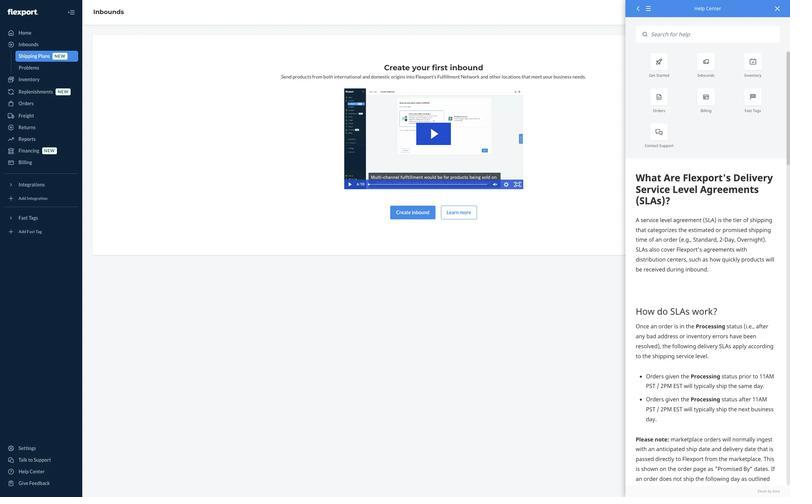Task type: describe. For each thing, give the bounding box(es) containing it.
elevio by dixa link
[[636, 489, 781, 494]]

flexport's
[[416, 74, 437, 80]]

close navigation image
[[67, 8, 76, 16]]

learn
[[447, 210, 459, 215]]

tag
[[36, 229, 42, 235]]

plans
[[38, 53, 50, 59]]

center inside help center 'link'
[[30, 469, 45, 475]]

1 horizontal spatial tags
[[754, 108, 762, 113]]

more
[[460, 210, 471, 215]]

add fast tag link
[[4, 227, 78, 238]]

problems
[[19, 65, 39, 71]]

integrations
[[19, 182, 45, 188]]

0 vertical spatial help center
[[695, 5, 722, 12]]

2 vertical spatial fast
[[27, 229, 35, 235]]

fast inside dropdown button
[[19, 215, 28, 221]]

give
[[19, 481, 28, 487]]

replenishments
[[19, 89, 53, 95]]

0 vertical spatial center
[[707, 5, 722, 12]]

shipping
[[19, 53, 37, 59]]

create for your
[[384, 63, 410, 72]]

1 horizontal spatial billing
[[701, 108, 712, 113]]

add integration
[[19, 196, 48, 201]]

1 and from the left
[[363, 74, 370, 80]]

inbounds inside "link"
[[19, 42, 39, 47]]

fulfillment
[[438, 74, 460, 80]]

locations
[[502, 74, 521, 80]]

business
[[554, 74, 572, 80]]

first
[[432, 63, 448, 72]]

learn more
[[447, 210, 471, 215]]

create your first inbound send products from both international and domestic origins into flexport's fulfillment network and other locations that meet your business needs.
[[281, 63, 587, 80]]

give feedback
[[19, 481, 50, 487]]

1 vertical spatial billing
[[19, 160, 32, 165]]

2 horizontal spatial inbounds
[[698, 73, 715, 78]]

add fast tag
[[19, 229, 42, 235]]

new for shipping plans
[[55, 54, 65, 59]]

international
[[334, 74, 362, 80]]

elevio by dixa
[[758, 489, 781, 494]]

home link
[[4, 27, 78, 38]]

get
[[650, 73, 656, 78]]

contact support
[[645, 143, 674, 148]]

contact
[[645, 143, 659, 148]]

0 vertical spatial inbounds
[[93, 8, 124, 16]]

meet
[[532, 74, 543, 80]]

talk
[[19, 458, 27, 463]]

help center inside 'link'
[[19, 469, 45, 475]]

get started
[[650, 73, 670, 78]]

fast tags button
[[4, 213, 78, 224]]

integration
[[27, 196, 48, 201]]

freight link
[[4, 111, 78, 122]]

from
[[313, 74, 323, 80]]

reports
[[19, 136, 36, 142]]

add for add integration
[[19, 196, 26, 201]]

that
[[522, 74, 531, 80]]

financing
[[19, 148, 39, 154]]

inventory inside "inventory" link
[[19, 77, 40, 82]]

1 horizontal spatial inbounds link
[[93, 8, 124, 16]]

settings
[[19, 446, 36, 452]]

settings link
[[4, 443, 78, 454]]

shipping plans
[[19, 53, 50, 59]]

add integration link
[[4, 193, 78, 204]]



Task type: vqa. For each thing, say whether or not it's contained in the screenshot.
Inbounds link
yes



Task type: locate. For each thing, give the bounding box(es) containing it.
0 vertical spatial inbound
[[450, 63, 484, 72]]

1 vertical spatial orders
[[654, 108, 666, 113]]

network
[[461, 74, 480, 80]]

Search search field
[[648, 26, 781, 43]]

0 horizontal spatial help
[[19, 469, 29, 475]]

create inside "create your first inbound send products from both international and domestic origins into flexport's fulfillment network and other locations that meet your business needs."
[[384, 63, 410, 72]]

and
[[363, 74, 370, 80], [481, 74, 489, 80]]

talk to support
[[19, 458, 51, 463]]

1 vertical spatial fast
[[19, 215, 28, 221]]

1 vertical spatial your
[[543, 74, 553, 80]]

problems link
[[15, 62, 78, 73]]

2 vertical spatial new
[[44, 148, 55, 154]]

flexport logo image
[[8, 9, 38, 16]]

0 horizontal spatial inbounds
[[19, 42, 39, 47]]

1 vertical spatial tags
[[29, 215, 38, 221]]

0 vertical spatial add
[[19, 196, 26, 201]]

0 horizontal spatial and
[[363, 74, 370, 80]]

inbound up network on the top of page
[[450, 63, 484, 72]]

2 add from the top
[[19, 229, 26, 235]]

billing link
[[4, 157, 78, 168]]

products
[[293, 74, 312, 80]]

dixa
[[773, 489, 781, 494]]

help inside 'link'
[[19, 469, 29, 475]]

inbounds link
[[93, 8, 124, 16], [4, 39, 78, 50]]

new for financing
[[44, 148, 55, 154]]

add left integration
[[19, 196, 26, 201]]

help up search search field
[[695, 5, 705, 12]]

1 horizontal spatial help
[[695, 5, 705, 12]]

add left tag
[[19, 229, 26, 235]]

send
[[281, 74, 292, 80]]

inbounds
[[93, 8, 124, 16], [19, 42, 39, 47], [698, 73, 715, 78]]

0 horizontal spatial fast tags
[[19, 215, 38, 221]]

0 vertical spatial support
[[660, 143, 674, 148]]

0 horizontal spatial tags
[[29, 215, 38, 221]]

1 horizontal spatial support
[[660, 143, 674, 148]]

tags inside dropdown button
[[29, 215, 38, 221]]

2 and from the left
[[481, 74, 489, 80]]

returns
[[19, 125, 36, 130]]

1 add from the top
[[19, 196, 26, 201]]

0 horizontal spatial your
[[412, 63, 430, 72]]

1 vertical spatial inbounds
[[19, 42, 39, 47]]

1 vertical spatial center
[[30, 469, 45, 475]]

create inside button
[[397, 210, 411, 215]]

support right contact
[[660, 143, 674, 148]]

0 horizontal spatial help center
[[19, 469, 45, 475]]

0 vertical spatial inbounds link
[[93, 8, 124, 16]]

reports link
[[4, 134, 78, 145]]

your up flexport's
[[412, 63, 430, 72]]

0 horizontal spatial inbounds link
[[4, 39, 78, 50]]

1 horizontal spatial inventory
[[745, 73, 762, 78]]

fast
[[745, 108, 753, 113], [19, 215, 28, 221], [27, 229, 35, 235]]

your right meet
[[543, 74, 553, 80]]

center down the talk to support
[[30, 469, 45, 475]]

0 vertical spatial your
[[412, 63, 430, 72]]

fast tags inside dropdown button
[[19, 215, 38, 221]]

0 horizontal spatial center
[[30, 469, 45, 475]]

help center
[[695, 5, 722, 12], [19, 469, 45, 475]]

video element
[[344, 89, 524, 189]]

1 horizontal spatial help center
[[695, 5, 722, 12]]

1 vertical spatial create
[[397, 210, 411, 215]]

into
[[407, 74, 415, 80]]

elevio
[[758, 489, 768, 494]]

0 horizontal spatial inventory
[[19, 77, 40, 82]]

help center down to
[[19, 469, 45, 475]]

new down reports link
[[44, 148, 55, 154]]

help center link
[[4, 467, 78, 478]]

0 vertical spatial help
[[695, 5, 705, 12]]

support down the settings link
[[34, 458, 51, 463]]

your
[[412, 63, 430, 72], [543, 74, 553, 80]]

needs.
[[573, 74, 587, 80]]

new right plans
[[55, 54, 65, 59]]

help
[[695, 5, 705, 12], [19, 469, 29, 475]]

1 horizontal spatial inbounds
[[93, 8, 124, 16]]

feedback
[[29, 481, 50, 487]]

orders inside 'link'
[[19, 101, 34, 106]]

0 vertical spatial fast tags
[[745, 108, 762, 113]]

create
[[384, 63, 410, 72], [397, 210, 411, 215]]

inbound inside create inbound button
[[412, 210, 430, 215]]

0 horizontal spatial orders
[[19, 101, 34, 106]]

add
[[19, 196, 26, 201], [19, 229, 26, 235]]

domestic
[[371, 74, 390, 80]]

inventory
[[745, 73, 762, 78], [19, 77, 40, 82]]

0 vertical spatial new
[[55, 54, 65, 59]]

1 vertical spatial support
[[34, 458, 51, 463]]

0 horizontal spatial billing
[[19, 160, 32, 165]]

1 horizontal spatial and
[[481, 74, 489, 80]]

0 vertical spatial create
[[384, 63, 410, 72]]

1 horizontal spatial center
[[707, 5, 722, 12]]

0 vertical spatial orders
[[19, 101, 34, 106]]

both
[[324, 74, 333, 80]]

1 horizontal spatial your
[[543, 74, 553, 80]]

returns link
[[4, 122, 78, 133]]

1 vertical spatial add
[[19, 229, 26, 235]]

add inside add fast tag link
[[19, 229, 26, 235]]

home
[[19, 30, 32, 36]]

and left domestic
[[363, 74, 370, 80]]

add inside add integration 'link'
[[19, 196, 26, 201]]

orders
[[19, 101, 34, 106], [654, 108, 666, 113]]

learn more button
[[441, 206, 477, 220]]

1 vertical spatial new
[[58, 89, 69, 95]]

freight
[[19, 113, 34, 119]]

tags
[[754, 108, 762, 113], [29, 215, 38, 221]]

0 vertical spatial billing
[[701, 108, 712, 113]]

1 vertical spatial inbound
[[412, 210, 430, 215]]

0 horizontal spatial inbound
[[412, 210, 430, 215]]

inbound inside "create your first inbound send products from both international and domestic origins into flexport's fulfillment network and other locations that meet your business needs."
[[450, 63, 484, 72]]

1 horizontal spatial inbound
[[450, 63, 484, 72]]

0 vertical spatial tags
[[754, 108, 762, 113]]

other
[[490, 74, 501, 80]]

1 horizontal spatial orders
[[654, 108, 666, 113]]

help up give
[[19, 469, 29, 475]]

1 vertical spatial help
[[19, 469, 29, 475]]

inventory link
[[4, 74, 78, 85]]

fast tags
[[745, 108, 762, 113], [19, 215, 38, 221]]

1 vertical spatial help center
[[19, 469, 45, 475]]

billing
[[701, 108, 712, 113], [19, 160, 32, 165]]

orders link
[[4, 98, 78, 109]]

and left other
[[481, 74, 489, 80]]

integrations button
[[4, 180, 78, 190]]

help center up search search field
[[695, 5, 722, 12]]

create for inbound
[[397, 210, 411, 215]]

by
[[769, 489, 772, 494]]

create inbound button
[[391, 206, 436, 220]]

center
[[707, 5, 722, 12], [30, 469, 45, 475]]

support inside button
[[34, 458, 51, 463]]

new up orders 'link'
[[58, 89, 69, 95]]

inbound
[[450, 63, 484, 72], [412, 210, 430, 215]]

add for add fast tag
[[19, 229, 26, 235]]

1 horizontal spatial fast tags
[[745, 108, 762, 113]]

origins
[[391, 74, 406, 80]]

support
[[660, 143, 674, 148], [34, 458, 51, 463]]

inbound left learn
[[412, 210, 430, 215]]

1 vertical spatial fast tags
[[19, 215, 38, 221]]

video thumbnail image
[[344, 89, 524, 189], [344, 89, 524, 189]]

new for replenishments
[[58, 89, 69, 95]]

new
[[55, 54, 65, 59], [58, 89, 69, 95], [44, 148, 55, 154]]

1 vertical spatial inbounds link
[[4, 39, 78, 50]]

started
[[657, 73, 670, 78]]

0 horizontal spatial support
[[34, 458, 51, 463]]

talk to support button
[[4, 455, 78, 466]]

create inbound
[[397, 210, 430, 215]]

center up search search field
[[707, 5, 722, 12]]

2 vertical spatial inbounds
[[698, 73, 715, 78]]

give feedback button
[[4, 478, 78, 489]]

to
[[28, 458, 33, 463]]

0 vertical spatial fast
[[745, 108, 753, 113]]



